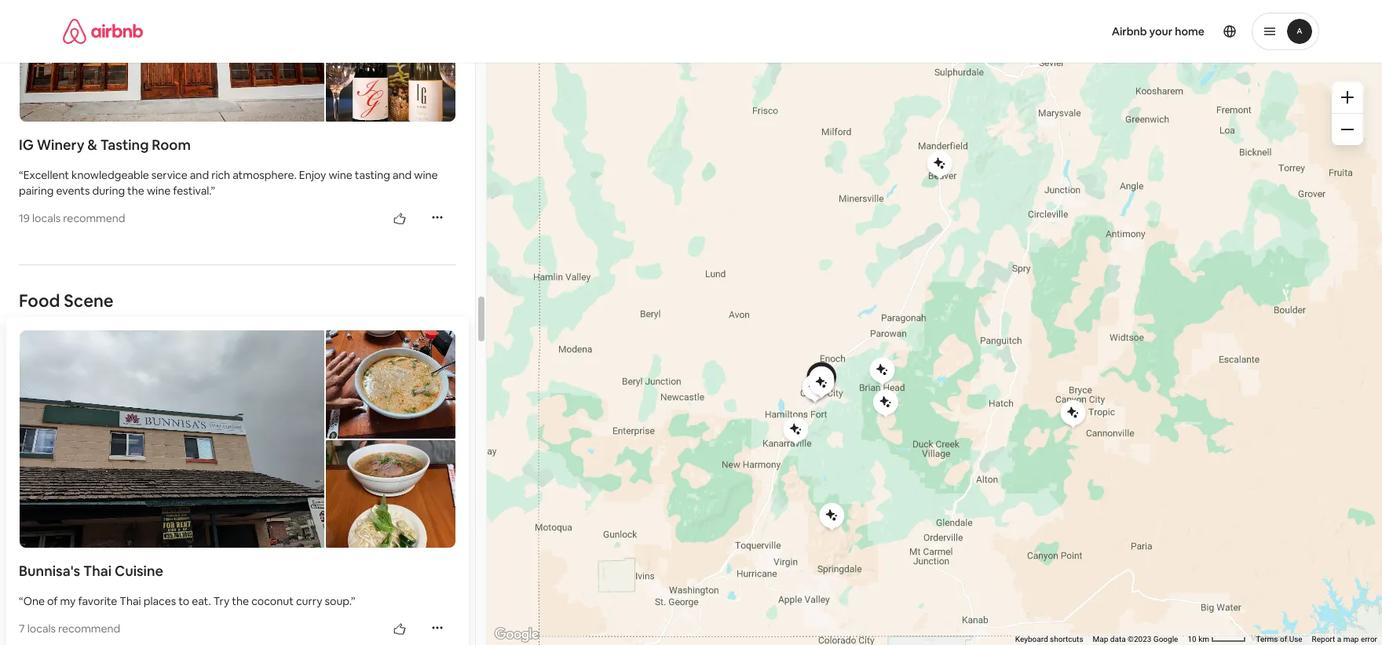 Task type: describe. For each thing, give the bounding box(es) containing it.
keyboard shortcuts
[[1016, 636, 1084, 644]]

google
[[1154, 636, 1179, 644]]

recommend for thai
[[58, 623, 120, 637]]

room
[[152, 136, 191, 154]]

map region
[[379, 0, 1383, 646]]

knowledgeable
[[72, 168, 149, 182]]

0 vertical spatial thai
[[83, 563, 112, 581]]

0 horizontal spatial wine
[[147, 184, 171, 198]]

food
[[19, 290, 60, 312]]

try
[[214, 595, 230, 609]]

cuisine
[[115, 563, 163, 581]]

profile element
[[710, 0, 1320, 63]]

terms
[[1257, 636, 1279, 644]]

curry
[[296, 595, 323, 609]]

home
[[1175, 24, 1205, 38]]

error
[[1361, 636, 1378, 644]]

terms of use link
[[1257, 636, 1303, 644]]

soup.
[[325, 595, 351, 609]]

airbnb your home
[[1112, 24, 1205, 38]]

favorite
[[78, 595, 117, 609]]

your
[[1150, 24, 1173, 38]]

tasting
[[355, 168, 390, 182]]

pairing
[[19, 184, 54, 198]]

1 horizontal spatial thai
[[120, 595, 141, 609]]

mark as helpful, ig winery & tasting room image
[[394, 213, 406, 225]]

mark as helpful, bunnisa's thai cuisine image
[[394, 624, 406, 636]]

festival.
[[173, 184, 211, 198]]

to
[[179, 595, 189, 609]]

food scene
[[19, 290, 114, 312]]

a
[[1338, 636, 1342, 644]]

rich
[[211, 168, 230, 182]]

keyboard shortcuts button
[[1016, 635, 1084, 646]]

airbnb your home link
[[1103, 15, 1215, 48]]

report a map error link
[[1312, 636, 1378, 644]]

locals for ig
[[32, 212, 61, 226]]

10
[[1188, 636, 1197, 644]]

bunnisa's
[[19, 563, 80, 581]]

zoom in image
[[1342, 91, 1354, 104]]



Task type: vqa. For each thing, say whether or not it's contained in the screenshot.
'bedroom' on the top left
no



Task type: locate. For each thing, give the bounding box(es) containing it.
during
[[92, 184, 125, 198]]

thai up favorite
[[83, 563, 112, 581]]

19
[[19, 212, 30, 226]]

map
[[1344, 636, 1360, 644]]

one of my favorite thai places to eat. try the coconut curry soup.
[[23, 595, 351, 609]]

0 vertical spatial locals
[[32, 212, 61, 226]]

tasting
[[100, 136, 149, 154]]

7
[[19, 623, 25, 637]]

wine
[[329, 168, 353, 182], [414, 168, 438, 182], [147, 184, 171, 198]]

recommend for winery
[[63, 212, 125, 226]]

of left use
[[1281, 636, 1288, 644]]

locals right 19
[[32, 212, 61, 226]]

shortcuts
[[1050, 636, 1084, 644]]

atmosphere.
[[233, 168, 297, 182]]

more options, bunnisa's thai cuisine image
[[431, 623, 444, 635]]

excellent
[[23, 168, 69, 182]]

google image
[[491, 625, 543, 646]]

7 locals recommend
[[19, 623, 120, 637]]

1 horizontal spatial wine
[[329, 168, 353, 182]]

more options, ig winery & tasting room image
[[431, 212, 444, 224]]

©2023
[[1128, 636, 1152, 644]]

bunnisa's thai cuisine
[[19, 563, 163, 581]]

eat.
[[192, 595, 211, 609]]

ig
[[19, 136, 34, 154]]

scene
[[64, 290, 114, 312]]

wine down service
[[147, 184, 171, 198]]

report
[[1312, 636, 1336, 644]]

locals
[[32, 212, 61, 226], [27, 623, 56, 637]]

2 and from the left
[[393, 168, 412, 182]]

ig winery & tasting room
[[19, 136, 191, 154]]

report a map error
[[1312, 636, 1378, 644]]

1 vertical spatial of
[[1281, 636, 1288, 644]]

1 and from the left
[[190, 168, 209, 182]]

map
[[1093, 636, 1109, 644]]

airbnb
[[1112, 24, 1148, 38]]

1 horizontal spatial the
[[232, 595, 249, 609]]

of
[[47, 595, 58, 609], [1281, 636, 1288, 644]]

19 locals recommend
[[19, 212, 125, 226]]

recommend
[[63, 212, 125, 226], [58, 623, 120, 637]]

wine up the more options, ig winery & tasting room icon
[[414, 168, 438, 182]]

0 horizontal spatial of
[[47, 595, 58, 609]]

0 horizontal spatial the
[[127, 184, 144, 198]]

service
[[151, 168, 188, 182]]

places
[[144, 595, 176, 609]]

excellent knowledgeable service and rich atmosphere. enjoy wine tasting and wine pairing events during the wine festival.
[[19, 168, 438, 198]]

1 vertical spatial thai
[[120, 595, 141, 609]]

map data ©2023 google
[[1093, 636, 1179, 644]]

the right try
[[232, 595, 249, 609]]

locals right 7
[[27, 623, 56, 637]]

recommend down favorite
[[58, 623, 120, 637]]

events
[[56, 184, 90, 198]]

recommend down during on the top left of page
[[63, 212, 125, 226]]

terms of use
[[1257, 636, 1303, 644]]

ig winery & tasting room link
[[19, 136, 456, 155]]

of left the my
[[47, 595, 58, 609]]

1 vertical spatial recommend
[[58, 623, 120, 637]]

the inside the excellent knowledgeable service and rich atmosphere. enjoy wine tasting and wine pairing events during the wine festival.
[[127, 184, 144, 198]]

10 km
[[1188, 636, 1212, 644]]

0 horizontal spatial and
[[190, 168, 209, 182]]

and
[[190, 168, 209, 182], [393, 168, 412, 182]]

thai
[[83, 563, 112, 581], [120, 595, 141, 609]]

data
[[1111, 636, 1126, 644]]

of for my
[[47, 595, 58, 609]]

1 vertical spatial locals
[[27, 623, 56, 637]]

locals for bunnisa's
[[27, 623, 56, 637]]

0 vertical spatial of
[[47, 595, 58, 609]]

1 vertical spatial the
[[232, 595, 249, 609]]

km
[[1199, 636, 1210, 644]]

10 km button
[[1183, 635, 1252, 646]]

and right tasting
[[393, 168, 412, 182]]

my
[[60, 595, 76, 609]]

of for use
[[1281, 636, 1288, 644]]

zoom out image
[[1342, 123, 1354, 136]]

2 horizontal spatial wine
[[414, 168, 438, 182]]

bunnisa's thai cuisine link
[[19, 563, 456, 582]]

0 vertical spatial recommend
[[63, 212, 125, 226]]

wine right enjoy
[[329, 168, 353, 182]]

coconut
[[252, 595, 294, 609]]

&
[[87, 136, 97, 154]]

1 horizontal spatial and
[[393, 168, 412, 182]]

keyboard
[[1016, 636, 1049, 644]]

1 horizontal spatial of
[[1281, 636, 1288, 644]]

0 horizontal spatial thai
[[83, 563, 112, 581]]

the
[[127, 184, 144, 198], [232, 595, 249, 609]]

0 vertical spatial the
[[127, 184, 144, 198]]

enjoy
[[299, 168, 326, 182]]

winery
[[37, 136, 84, 154]]

thai left places
[[120, 595, 141, 609]]

use
[[1290, 636, 1303, 644]]

the right during on the top left of page
[[127, 184, 144, 198]]

and up the festival.
[[190, 168, 209, 182]]

one
[[23, 595, 45, 609]]



